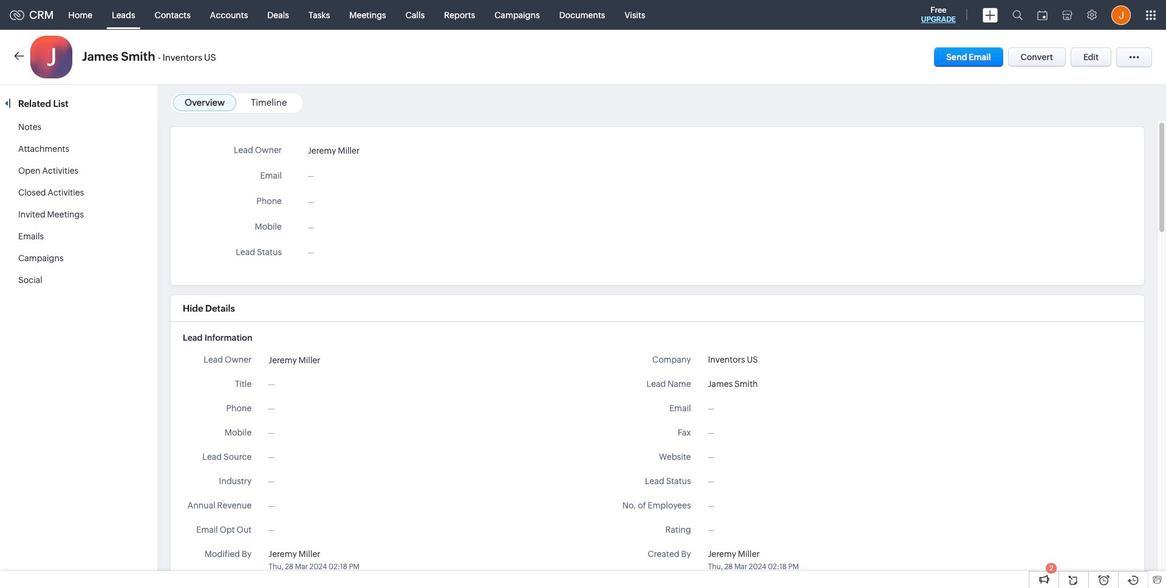 Task type: locate. For each thing, give the bounding box(es) containing it.
profile element
[[1104, 0, 1138, 29]]

create menu element
[[976, 0, 1005, 29]]

search element
[[1005, 0, 1030, 30]]



Task type: vqa. For each thing, say whether or not it's contained in the screenshot.
the Create Menu Element
yes



Task type: describe. For each thing, give the bounding box(es) containing it.
create menu image
[[983, 8, 998, 22]]

search image
[[1013, 10, 1023, 20]]

logo image
[[10, 10, 24, 20]]

profile image
[[1112, 5, 1131, 25]]

calendar image
[[1038, 10, 1048, 20]]



